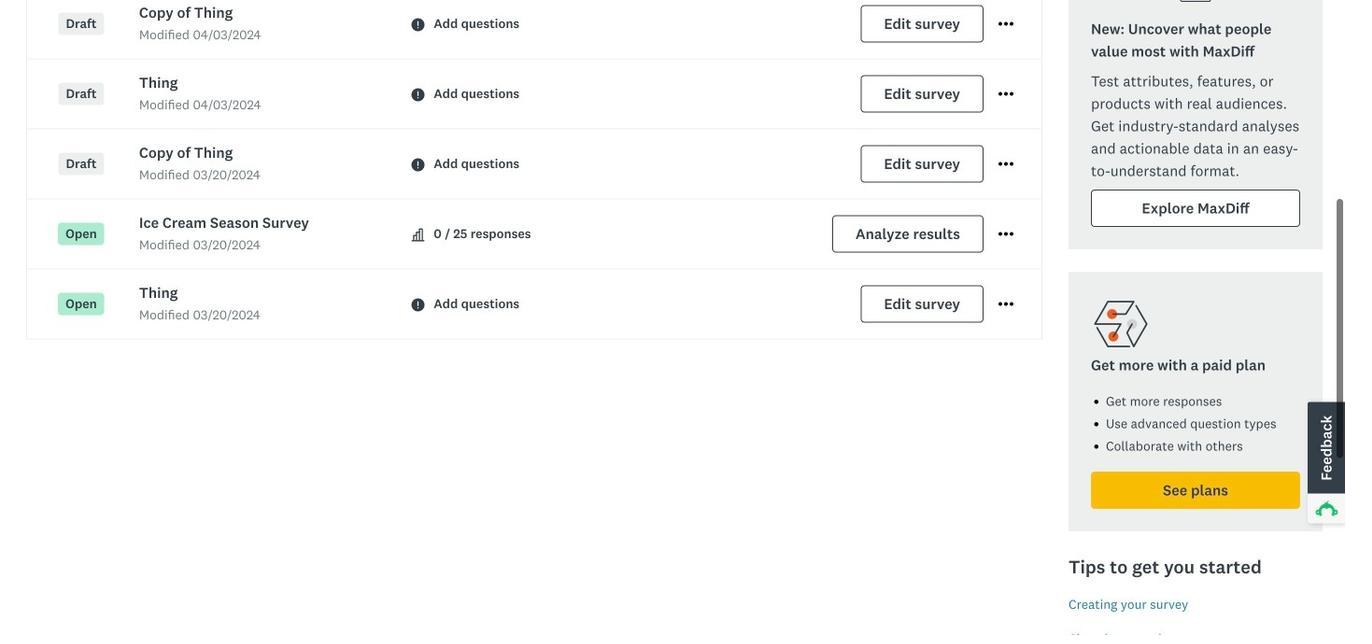 Task type: describe. For each thing, give the bounding box(es) containing it.
7 open menu image from the top
[[999, 297, 1014, 312]]

3 open menu image from the top
[[999, 87, 1014, 102]]

6 open menu image from the top
[[999, 162, 1014, 166]]

1 open menu image from the top
[[999, 227, 1014, 242]]

2 open menu image from the top
[[999, 22, 1014, 26]]

max diff icon image
[[1173, 0, 1218, 7]]

1 open menu image from the top
[[999, 17, 1014, 32]]

warning image
[[411, 298, 424, 312]]

2 open menu image from the top
[[999, 232, 1014, 236]]

5 open menu image from the top
[[999, 157, 1014, 172]]

4 open menu image from the top
[[999, 92, 1014, 96]]



Task type: vqa. For each thing, say whether or not it's contained in the screenshot.
the middle Warning icon
yes



Task type: locate. For each thing, give the bounding box(es) containing it.
8 open menu image from the top
[[999, 302, 1014, 306]]

open menu image
[[999, 17, 1014, 32], [999, 22, 1014, 26], [999, 87, 1014, 102], [999, 92, 1014, 96], [999, 157, 1014, 172], [999, 162, 1014, 166], [999, 297, 1014, 312], [999, 302, 1014, 306]]

2 warning image from the top
[[411, 88, 424, 101]]

warning image
[[411, 18, 424, 31], [411, 88, 424, 101], [411, 158, 424, 171]]

3 warning image from the top
[[411, 158, 424, 171]]

1 warning image from the top
[[411, 18, 424, 31]]

open menu image
[[999, 227, 1014, 242], [999, 232, 1014, 236]]

2 vertical spatial warning image
[[411, 158, 424, 171]]

response count image
[[411, 228, 424, 241], [411, 228, 424, 241]]

warning image for seventh open menu image from the bottom of the page
[[411, 18, 424, 31]]

0 vertical spatial warning image
[[411, 18, 424, 31]]

warning image for 3rd open menu image from the bottom
[[411, 158, 424, 171]]

warning image for fourth open menu image from the top of the page
[[411, 88, 424, 101]]

response based pricing icon image
[[1091, 294, 1151, 354]]

1 vertical spatial warning image
[[411, 88, 424, 101]]



